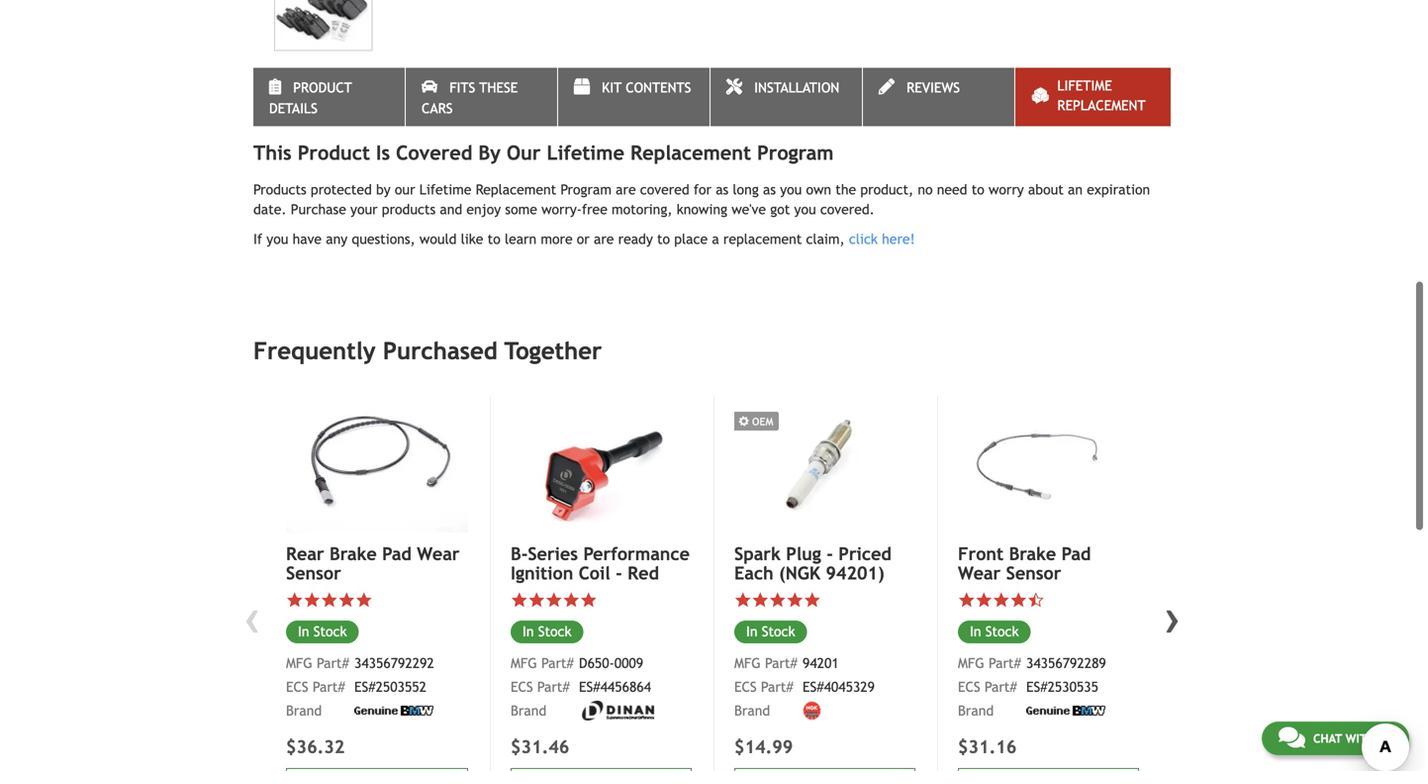 Task type: vqa. For each thing, say whether or not it's contained in the screenshot.
own
yes



Task type: locate. For each thing, give the bounding box(es) containing it.
mfg for $31.16
[[958, 655, 985, 671]]

2 in from the left
[[523, 624, 534, 639]]

brake
[[330, 543, 377, 564], [1009, 543, 1056, 564]]

covered.
[[820, 201, 875, 217]]

0 horizontal spatial are
[[594, 231, 614, 247]]

5 star image from the left
[[580, 591, 597, 609]]

wear for front brake pad wear sensor
[[958, 563, 1001, 584]]

ecs for $31.16
[[958, 679, 980, 695]]

3 mfg from the left
[[734, 655, 761, 671]]

mfg inside mfg part# 34356792289 ecs part# es#2530535 brand
[[958, 655, 985, 671]]

- inside b-series performance ignition coil - red
[[616, 563, 622, 584]]

4 in stock from the left
[[970, 624, 1019, 639]]

mfg inside mfg part# 34356792292 ecs part# es#2503552 brand
[[286, 655, 313, 671]]

if you have any questions, would like to learn more or are ready to place a replacement claim, click here!
[[253, 231, 915, 247]]

products
[[253, 182, 307, 197]]

0 horizontal spatial -
[[616, 563, 622, 584]]

genuine bmw image for $36.32
[[354, 706, 434, 716]]

d650-
[[579, 655, 614, 671]]

as
[[716, 182, 729, 197], [763, 182, 776, 197]]

1 in stock from the left
[[298, 624, 347, 639]]

ecs inside mfg part# 94201 ecs part# es#4045329 brand
[[734, 679, 757, 695]]

stock down ignition
[[538, 624, 572, 639]]

2 star image from the left
[[303, 591, 321, 609]]

pad down front brake pad wear sensor image
[[1062, 543, 1091, 564]]

es#2530535
[[1026, 679, 1099, 695]]

in down ignition
[[523, 624, 534, 639]]

part# up $36.32
[[313, 679, 345, 695]]

product up "protected" at top
[[298, 141, 370, 164]]

2 horizontal spatial replacement
[[1057, 98, 1146, 113]]

1 horizontal spatial lifetime
[[547, 141, 624, 164]]

b-series performance ignition coil - red
[[511, 543, 690, 584]]

in down the each
[[746, 624, 758, 639]]

0 vertical spatial are
[[616, 182, 636, 197]]

0 horizontal spatial pad
[[382, 543, 412, 564]]

2 in stock from the left
[[523, 624, 572, 639]]

purchase
[[291, 201, 346, 217]]

2 brake from the left
[[1009, 543, 1056, 564]]

ecs for $14.99
[[734, 679, 757, 695]]

ecs inside mfg part# 34356792292 ecs part# es#2503552 brand
[[286, 679, 308, 695]]

expiration
[[1087, 182, 1150, 197]]

are
[[616, 182, 636, 197], [594, 231, 614, 247]]

in stock up mfg part# 34356792289 ecs part# es#2530535 brand
[[970, 624, 1019, 639]]

as right for
[[716, 182, 729, 197]]

in for spark plug - priced each (ngk 94201)
[[746, 624, 758, 639]]

program up own
[[757, 141, 834, 164]]

pad for front brake pad wear sensor
[[1062, 543, 1091, 564]]

you up got
[[780, 182, 802, 197]]

0 horizontal spatial replacement
[[476, 182, 556, 197]]

fits these cars
[[422, 80, 518, 116]]

stock for rear brake pad wear sensor
[[314, 624, 347, 639]]

0 horizontal spatial wear
[[417, 543, 460, 564]]

sensor inside front brake pad wear sensor
[[1006, 563, 1061, 584]]

mfg left "94201"
[[734, 655, 761, 671]]

0 horizontal spatial sensor
[[286, 563, 341, 584]]

0 vertical spatial you
[[780, 182, 802, 197]]

es#4045329
[[803, 679, 875, 695]]

in
[[298, 624, 309, 639], [523, 624, 534, 639], [746, 624, 758, 639], [970, 624, 981, 639]]

1 pad from the left
[[382, 543, 412, 564]]

our
[[507, 141, 541, 164]]

lifetime inside lifetime replacement
[[1057, 78, 1112, 94]]

94201)
[[826, 563, 885, 584]]

7 star image from the left
[[769, 591, 786, 609]]

3 star image from the left
[[321, 591, 338, 609]]

a
[[712, 231, 719, 247]]

in stock down ignition
[[523, 624, 572, 639]]

in stock down the each
[[746, 624, 795, 639]]

as up got
[[763, 182, 776, 197]]

- right plug
[[827, 543, 833, 564]]

in down rear
[[298, 624, 309, 639]]

you right if
[[267, 231, 288, 247]]

1 brand from the left
[[286, 703, 322, 718]]

1 vertical spatial product
[[298, 141, 370, 164]]

product details
[[269, 80, 352, 116]]

replacement inside products protected by our lifetime replacement program are covered for as long as you own the product, no need to worry about an expiration date. purchase your products and enjoy some worry-free motoring, knowing we've got you covered.
[[476, 182, 556, 197]]

kit contents link
[[558, 68, 710, 126]]

click here! link
[[849, 231, 915, 247]]

by
[[478, 141, 501, 164]]

product up details
[[293, 80, 352, 96]]

chat
[[1313, 731, 1342, 745]]

sensor for front
[[1006, 563, 1061, 584]]

have
[[293, 231, 322, 247]]

$31.46
[[511, 736, 569, 757]]

by
[[376, 182, 391, 197]]

here!
[[882, 231, 915, 247]]

mfg part# 34356792289 ecs part# es#2530535 brand
[[958, 655, 1106, 718]]

2 genuine bmw image from the left
[[1026, 706, 1106, 716]]

2 pad from the left
[[1062, 543, 1091, 564]]

part# left the 34356792292 on the left bottom
[[317, 655, 349, 671]]

3 in stock from the left
[[746, 624, 795, 639]]

3 in from the left
[[746, 624, 758, 639]]

brand for $14.99
[[734, 703, 770, 718]]

reviews link
[[863, 68, 1014, 126]]

ecs up $36.32
[[286, 679, 308, 695]]

sensor
[[286, 563, 341, 584], [1006, 563, 1061, 584]]

1 horizontal spatial pad
[[1062, 543, 1091, 564]]

4 ecs from the left
[[958, 679, 980, 695]]

learn
[[505, 231, 537, 247]]

in stock for spark plug - priced each (ngk 94201)
[[746, 624, 795, 639]]

are right or
[[594, 231, 614, 247]]

this
[[253, 141, 292, 164]]

to
[[972, 182, 985, 197], [488, 231, 501, 247], [657, 231, 670, 247]]

1 stock from the left
[[314, 624, 347, 639]]

1 genuine bmw image from the left
[[354, 706, 434, 716]]

0 vertical spatial lifetime
[[1057, 78, 1112, 94]]

to left "place"
[[657, 231, 670, 247]]

front
[[958, 543, 1004, 564]]

pad inside rear brake pad wear sensor
[[382, 543, 412, 564]]

1 horizontal spatial genuine bmw image
[[1026, 706, 1106, 716]]

4 in from the left
[[970, 624, 981, 639]]

replacement up expiration
[[1057, 98, 1146, 113]]

1 ecs from the left
[[286, 679, 308, 695]]

(ngk
[[779, 563, 820, 584]]

2 vertical spatial lifetime
[[419, 182, 472, 197]]

are up motoring,
[[616, 182, 636, 197]]

in stock for rear brake pad wear sensor
[[298, 624, 347, 639]]

brand up $36.32
[[286, 703, 322, 718]]

1 horizontal spatial replacement
[[630, 141, 751, 164]]

1 horizontal spatial sensor
[[1006, 563, 1061, 584]]

4 brand from the left
[[958, 703, 994, 718]]

4 stock from the left
[[986, 624, 1019, 639]]

to right need
[[972, 182, 985, 197]]

3 stock from the left
[[762, 624, 795, 639]]

you down own
[[794, 201, 816, 217]]

ecs up the $31.16
[[958, 679, 980, 695]]

replacement up for
[[630, 141, 751, 164]]

es#3247587 - hb765b.664kt - front and rear hps 5.0 performance brake pad kit - next generation high performance street brake pad offering greater stopping power and pedal feel, with very low dust and noise - hawk - bmw image
[[274, 0, 372, 51]]

in down front
[[970, 624, 981, 639]]

ecs up $31.46
[[511, 679, 533, 695]]

brake up the half star image
[[1009, 543, 1056, 564]]

stock up mfg part# 34356792292 ecs part# es#2503552 brand
[[314, 624, 347, 639]]

brand up the $31.16
[[958, 703, 994, 718]]

2 vertical spatial replacement
[[476, 182, 556, 197]]

ecs up the $14.99
[[734, 679, 757, 695]]

b-series performance ignition coil - red link
[[511, 543, 692, 584]]

0 vertical spatial program
[[757, 141, 834, 164]]

program up free
[[561, 182, 612, 197]]

brand inside mfg part# 34356792292 ecs part# es#2503552 brand
[[286, 703, 322, 718]]

brake inside front brake pad wear sensor
[[1009, 543, 1056, 564]]

brand for $31.16
[[958, 703, 994, 718]]

mfg for $36.32
[[286, 655, 313, 671]]

0 horizontal spatial lifetime
[[419, 182, 472, 197]]

2 brand from the left
[[511, 703, 547, 718]]

1 horizontal spatial -
[[827, 543, 833, 564]]

1 mfg from the left
[[286, 655, 313, 671]]

1 brake from the left
[[330, 543, 377, 564]]

brand
[[286, 703, 322, 718], [511, 703, 547, 718], [734, 703, 770, 718], [958, 703, 994, 718]]

stock up mfg part# 34356792289 ecs part# es#2530535 brand
[[986, 624, 1019, 639]]

1 horizontal spatial as
[[763, 182, 776, 197]]

2 horizontal spatial to
[[972, 182, 985, 197]]

part# up $31.46
[[537, 679, 570, 695]]

0 horizontal spatial as
[[716, 182, 729, 197]]

together
[[504, 337, 602, 365]]

star image
[[286, 591, 303, 609], [303, 591, 321, 609], [321, 591, 338, 609], [528, 591, 545, 609], [580, 591, 597, 609], [734, 591, 752, 609], [804, 591, 821, 609], [1010, 591, 1027, 609]]

mfg left d650-
[[511, 655, 537, 671]]

star image
[[338, 591, 355, 609], [355, 591, 373, 609], [511, 591, 528, 609], [545, 591, 563, 609], [563, 591, 580, 609], [752, 591, 769, 609], [769, 591, 786, 609], [786, 591, 804, 609], [958, 591, 975, 609], [975, 591, 993, 609], [993, 591, 1010, 609]]

4 mfg from the left
[[958, 655, 985, 671]]

installation link
[[711, 68, 862, 126]]

brand up the $14.99
[[734, 703, 770, 718]]

mfg up the $31.16
[[958, 655, 985, 671]]

ignition
[[511, 563, 573, 584]]

2 stock from the left
[[538, 624, 572, 639]]

2 mfg from the left
[[511, 655, 537, 671]]

in stock for b-series performance ignition coil - red
[[523, 624, 572, 639]]

11 star image from the left
[[993, 591, 1010, 609]]

0 horizontal spatial genuine bmw image
[[354, 706, 434, 716]]

1 horizontal spatial wear
[[958, 563, 1001, 584]]

click
[[849, 231, 878, 247]]

to right like
[[488, 231, 501, 247]]

stock up mfg part# 94201 ecs part# es#4045329 brand
[[762, 624, 795, 639]]

about
[[1028, 182, 1064, 197]]

genuine bmw image down es#2503552
[[354, 706, 434, 716]]

each
[[734, 563, 774, 584]]

chat with us
[[1313, 731, 1393, 745]]

genuine bmw image
[[354, 706, 434, 716], [1026, 706, 1106, 716]]

wear
[[417, 543, 460, 564], [958, 563, 1001, 584]]

1 vertical spatial program
[[561, 182, 612, 197]]

wear inside front brake pad wear sensor
[[958, 563, 1001, 584]]

0 vertical spatial product
[[293, 80, 352, 96]]

1 horizontal spatial brake
[[1009, 543, 1056, 564]]

1 in from the left
[[298, 624, 309, 639]]

stock
[[314, 624, 347, 639], [538, 624, 572, 639], [762, 624, 795, 639], [986, 624, 1019, 639]]

brand inside mfg part# 94201 ecs part# es#4045329 brand
[[734, 703, 770, 718]]

34356792292
[[354, 655, 434, 671]]

brand inside mfg part# 34356792289 ecs part# es#2530535 brand
[[958, 703, 994, 718]]

brake inside rear brake pad wear sensor
[[330, 543, 377, 564]]

34356792289
[[1026, 655, 1106, 671]]

brand up $31.46
[[511, 703, 547, 718]]

ecs inside mfg part# 34356792289 ecs part# es#2530535 brand
[[958, 679, 980, 695]]

brake for rear
[[330, 543, 377, 564]]

2 ecs from the left
[[511, 679, 533, 695]]

mfg inside mfg part# 94201 ecs part# es#4045329 brand
[[734, 655, 761, 671]]

lifetime replacement
[[1057, 78, 1146, 113]]

kit
[[602, 80, 622, 96]]

worry-
[[541, 201, 582, 217]]

3 brand from the left
[[734, 703, 770, 718]]

0 vertical spatial replacement
[[1057, 98, 1146, 113]]

8 star image from the left
[[1010, 591, 1027, 609]]

9 star image from the left
[[958, 591, 975, 609]]

replacement
[[723, 231, 802, 247]]

- left red
[[616, 563, 622, 584]]

1 sensor from the left
[[286, 563, 341, 584]]

frequently purchased together
[[253, 337, 602, 365]]

1 horizontal spatial are
[[616, 182, 636, 197]]

pad inside front brake pad wear sensor
[[1062, 543, 1091, 564]]

1 star image from the left
[[286, 591, 303, 609]]

replacement up some
[[476, 182, 556, 197]]

protected
[[311, 182, 372, 197]]

mfg inside mfg part# d650-0009 ecs part# es#4456864 brand
[[511, 655, 537, 671]]

you
[[780, 182, 802, 197], [794, 201, 816, 217], [267, 231, 288, 247]]

in stock up mfg part# 34356792292 ecs part# es#2503552 brand
[[298, 624, 347, 639]]

2 horizontal spatial lifetime
[[1057, 78, 1112, 94]]

pad right rear
[[382, 543, 412, 564]]

brake right rear
[[330, 543, 377, 564]]

0 horizontal spatial program
[[561, 182, 612, 197]]

es#4456864
[[579, 679, 651, 695]]

part#
[[317, 655, 349, 671], [541, 655, 574, 671], [765, 655, 798, 671], [989, 655, 1021, 671], [313, 679, 345, 695], [537, 679, 570, 695], [761, 679, 793, 695], [985, 679, 1017, 695]]

1 vertical spatial are
[[594, 231, 614, 247]]

0 horizontal spatial brake
[[330, 543, 377, 564]]

3 ecs from the left
[[734, 679, 757, 695]]

2 sensor from the left
[[1006, 563, 1061, 584]]

stock for b-series performance ignition coil - red
[[538, 624, 572, 639]]

wear inside rear brake pad wear sensor
[[417, 543, 460, 564]]

mfg part# 34356792292 ecs part# es#2503552 brand
[[286, 655, 434, 718]]

like
[[461, 231, 483, 247]]

mfg up $36.32
[[286, 655, 313, 671]]

worry
[[989, 182, 1024, 197]]

genuine bmw image down es#2530535 on the right bottom of the page
[[1026, 706, 1106, 716]]

sensor inside rear brake pad wear sensor
[[286, 563, 341, 584]]

dinan image
[[579, 701, 658, 721]]

part# up the $14.99
[[761, 679, 793, 695]]

program inside products protected by our lifetime replacement program are covered for as long as you own the product, no need to worry about an expiration date. purchase your products and enjoy some worry-free motoring, knowing we've got you covered.
[[561, 182, 612, 197]]

mfg
[[286, 655, 313, 671], [511, 655, 537, 671], [734, 655, 761, 671], [958, 655, 985, 671]]



Task type: describe. For each thing, give the bounding box(es) containing it.
0 horizontal spatial to
[[488, 231, 501, 247]]

products protected by our lifetime replacement program are covered for as long as you own the product, no need to worry about an expiration date. purchase your products and enjoy some worry-free motoring, knowing we've got you covered.
[[253, 182, 1150, 217]]

brand for $36.32
[[286, 703, 322, 718]]

5 star image from the left
[[563, 591, 580, 609]]

$31.16
[[958, 736, 1017, 757]]

long
[[733, 182, 759, 197]]

cars
[[422, 100, 453, 116]]

4 star image from the left
[[545, 591, 563, 609]]

for
[[694, 182, 712, 197]]

in for rear brake pad wear sensor
[[298, 624, 309, 639]]

product inside product details
[[293, 80, 352, 96]]

wear for rear brake pad wear sensor
[[417, 543, 460, 564]]

sensor for rear
[[286, 563, 341, 584]]

performance
[[583, 543, 690, 564]]

we've
[[732, 201, 766, 217]]

8 star image from the left
[[786, 591, 804, 609]]

half star image
[[1027, 591, 1045, 609]]

frequently
[[253, 337, 376, 365]]

›
[[1165, 591, 1181, 644]]

would
[[420, 231, 457, 247]]

your
[[350, 201, 378, 217]]

1 vertical spatial replacement
[[630, 141, 751, 164]]

front brake pad wear sensor
[[958, 543, 1091, 584]]

got
[[770, 201, 790, 217]]

genuine bmw image for $31.16
[[1026, 706, 1106, 716]]

spark
[[734, 543, 781, 564]]

stock for spark plug - priced each (ngk 94201)
[[762, 624, 795, 639]]

and
[[440, 201, 462, 217]]

own
[[806, 182, 831, 197]]

products
[[382, 201, 436, 217]]

0009
[[614, 655, 643, 671]]

ecs for $36.32
[[286, 679, 308, 695]]

enjoy
[[467, 201, 501, 217]]

part# left "94201"
[[765, 655, 798, 671]]

covered
[[640, 182, 689, 197]]

purchased
[[383, 337, 498, 365]]

questions,
[[352, 231, 415, 247]]

some
[[505, 201, 537, 217]]

if
[[253, 231, 262, 247]]

1 star image from the left
[[338, 591, 355, 609]]

lifetime inside products protected by our lifetime replacement program are covered for as long as you own the product, no need to worry about an expiration date. purchase your products and enjoy some worry-free motoring, knowing we've got you covered.
[[419, 182, 472, 197]]

rear brake pad wear sensor
[[286, 543, 460, 584]]

fits
[[450, 80, 475, 96]]

2 star image from the left
[[355, 591, 373, 609]]

place
[[674, 231, 708, 247]]

$36.32
[[286, 736, 345, 757]]

series
[[528, 543, 578, 564]]

7 star image from the left
[[804, 591, 821, 609]]

rear brake pad wear sensor image
[[286, 396, 468, 532]]

b-series performance ignition coil - red image
[[511, 396, 692, 532]]

ready
[[618, 231, 653, 247]]

1 as from the left
[[716, 182, 729, 197]]

in for b-series performance ignition coil - red
[[523, 624, 534, 639]]

are inside products protected by our lifetime replacement program are covered for as long as you own the product, no need to worry about an expiration date. purchase your products and enjoy some worry-free motoring, knowing we've got you covered.
[[616, 182, 636, 197]]

our
[[395, 182, 415, 197]]

chat with us link
[[1262, 722, 1409, 755]]

reviews
[[907, 80, 960, 96]]

covered
[[396, 141, 472, 164]]

1 horizontal spatial to
[[657, 231, 670, 247]]

these
[[479, 80, 518, 96]]

need
[[937, 182, 967, 197]]

› link
[[1158, 591, 1188, 644]]

plug
[[786, 543, 821, 564]]

date.
[[253, 201, 287, 217]]

part# left 34356792289 at the bottom right
[[989, 655, 1021, 671]]

- inside the spark plug - priced each (ngk 94201)
[[827, 543, 833, 564]]

ngk image
[[803, 701, 822, 721]]

10 star image from the left
[[975, 591, 993, 609]]

rear
[[286, 543, 324, 564]]

product details link
[[253, 68, 405, 126]]

red
[[628, 563, 659, 584]]

2 as from the left
[[763, 182, 776, 197]]

in for front brake pad wear sensor
[[970, 624, 981, 639]]

this product is covered by our lifetime replacement program
[[253, 141, 834, 164]]

front brake pad wear sensor image
[[958, 396, 1139, 532]]

coil
[[579, 563, 610, 584]]

with
[[1346, 731, 1375, 745]]

6 star image from the left
[[752, 591, 769, 609]]

comments image
[[1279, 725, 1305, 749]]

kit contents
[[602, 80, 691, 96]]

b-
[[511, 543, 528, 564]]

es#2503552
[[354, 679, 427, 695]]

2 vertical spatial you
[[267, 231, 288, 247]]

an
[[1068, 182, 1083, 197]]

1 vertical spatial lifetime
[[547, 141, 624, 164]]

1 vertical spatial you
[[794, 201, 816, 217]]

details
[[269, 100, 318, 116]]

mfg for $31.46
[[511, 655, 537, 671]]

spark plug - priced each (ngk 94201) link
[[734, 543, 916, 584]]

or
[[577, 231, 590, 247]]

fits these cars link
[[406, 68, 557, 126]]

ecs inside mfg part# d650-0009 ecs part# es#4456864 brand
[[511, 679, 533, 695]]

contents
[[626, 80, 691, 96]]

lifetime replacement link
[[1015, 68, 1171, 126]]

motoring,
[[612, 201, 673, 217]]

pad for rear brake pad wear sensor
[[382, 543, 412, 564]]

$14.99
[[734, 736, 793, 757]]

94201
[[803, 655, 839, 671]]

is
[[376, 141, 390, 164]]

claim,
[[806, 231, 845, 247]]

brake for front
[[1009, 543, 1056, 564]]

us
[[1378, 731, 1393, 745]]

stock for front brake pad wear sensor
[[986, 624, 1019, 639]]

any
[[326, 231, 348, 247]]

knowing
[[677, 201, 727, 217]]

3 star image from the left
[[511, 591, 528, 609]]

rear brake pad wear sensor link
[[286, 543, 468, 584]]

brand inside mfg part# d650-0009 ecs part# es#4456864 brand
[[511, 703, 547, 718]]

free
[[582, 201, 608, 217]]

mfg for $14.99
[[734, 655, 761, 671]]

part# left d650-
[[541, 655, 574, 671]]

4 star image from the left
[[528, 591, 545, 609]]

the
[[836, 182, 856, 197]]

in stock for front brake pad wear sensor
[[970, 624, 1019, 639]]

to inside products protected by our lifetime replacement program are covered for as long as you own the product, no need to worry about an expiration date. purchase your products and enjoy some worry-free motoring, knowing we've got you covered.
[[972, 182, 985, 197]]

front brake pad wear sensor link
[[958, 543, 1139, 584]]

spark plug - priced each (ngk 94201)
[[734, 543, 892, 584]]

1 horizontal spatial program
[[757, 141, 834, 164]]

6 star image from the left
[[734, 591, 752, 609]]

spark plug - priced each (ngk 94201) image
[[734, 396, 916, 532]]

part# up the $31.16
[[985, 679, 1017, 695]]



